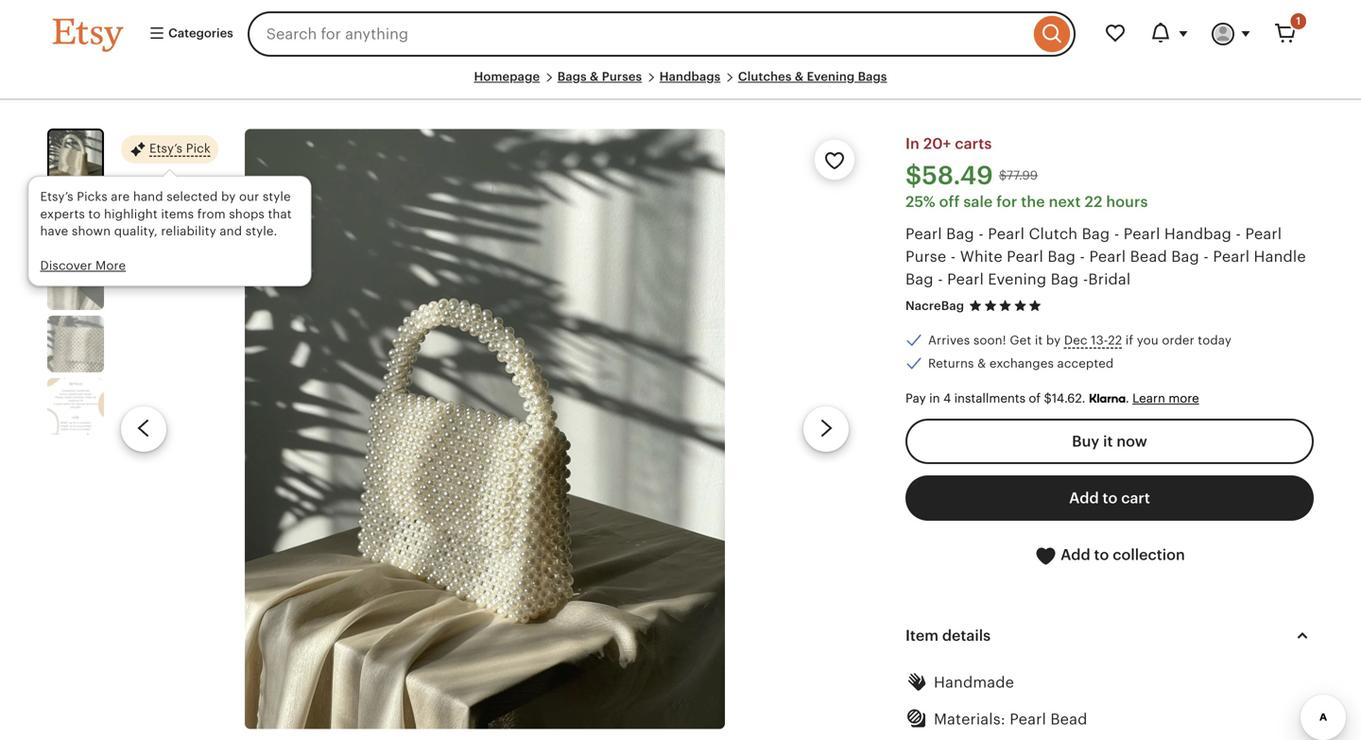 Task type: locate. For each thing, give the bounding box(es) containing it.
evening down the white
[[988, 271, 1047, 288]]

- right the handbag
[[1236, 225, 1241, 242]]

to for add to cart
[[1103, 490, 1118, 507]]

1 vertical spatial 22
[[1108, 333, 1122, 348]]

1 bags from the left
[[558, 69, 587, 84]]

pearl up purse
[[906, 225, 942, 242]]

1 horizontal spatial bags
[[858, 69, 887, 84]]

discover
[[40, 258, 92, 273]]

pearl down for
[[988, 225, 1025, 242]]

.
[[1126, 391, 1129, 406]]

to left collection
[[1094, 547, 1109, 564]]

etsy's for etsy's picks are hand selected by our style experts to highlight items from shops that have shown quality, reliability and style.
[[40, 190, 73, 204]]

for
[[997, 193, 1018, 210]]

0 vertical spatial to
[[88, 207, 101, 221]]

bag down the handbag
[[1172, 248, 1200, 265]]

menu bar containing homepage
[[53, 68, 1308, 100]]

1 vertical spatial it
[[1103, 433, 1113, 450]]

1 vertical spatial evening
[[988, 271, 1047, 288]]

0 horizontal spatial it
[[1035, 333, 1043, 348]]

menu bar
[[53, 68, 1308, 100]]

bag
[[946, 225, 975, 242], [1082, 225, 1110, 242], [1048, 248, 1076, 265], [1172, 248, 1200, 265], [906, 271, 934, 288], [1051, 271, 1079, 288]]

bag down 'clutch'
[[1048, 248, 1076, 265]]

item details button
[[889, 613, 1331, 658]]

to inside 'add to cart' button
[[1103, 490, 1118, 507]]

order
[[1162, 333, 1195, 348]]

0 vertical spatial evening
[[807, 69, 855, 84]]

-
[[979, 225, 984, 242], [1114, 225, 1120, 242], [1236, 225, 1241, 242], [951, 248, 956, 265], [1080, 248, 1085, 265], [1204, 248, 1209, 265], [938, 271, 943, 288], [1083, 271, 1089, 288]]

0 vertical spatial 22
[[1085, 193, 1103, 210]]

1 horizontal spatial etsy's
[[149, 141, 183, 156]]

are
[[111, 190, 130, 204]]

it up exchanges
[[1035, 333, 1043, 348]]

& right "returns"
[[978, 356, 986, 370]]

1 horizontal spatial it
[[1103, 433, 1113, 450]]

2 bags from the left
[[858, 69, 887, 84]]

to
[[88, 207, 101, 221], [1103, 490, 1118, 507], [1094, 547, 1109, 564]]

bag right 'clutch'
[[1082, 225, 1110, 242]]

$58.49
[[906, 161, 993, 190]]

sale
[[964, 193, 993, 210]]

by
[[221, 190, 236, 204], [1046, 333, 1061, 348]]

- down the 'hours'
[[1114, 225, 1120, 242]]

returns
[[928, 356, 974, 370]]

- down purse
[[938, 271, 943, 288]]

0 horizontal spatial etsy's
[[40, 190, 73, 204]]

off
[[939, 193, 960, 210]]

selected
[[167, 190, 218, 204]]

categories button
[[134, 17, 242, 51]]

more
[[95, 258, 126, 273]]

1 vertical spatial add
[[1061, 547, 1091, 564]]

soon! get
[[974, 333, 1032, 348]]

evening inside pearl bag - pearl clutch bag - pearl handbag - pearl purse - white pearl bag - pearl bead bag - pearl handle bag - pearl evening bag -bridal
[[988, 271, 1047, 288]]

0 vertical spatial add
[[1069, 490, 1099, 507]]

0 horizontal spatial bead
[[1051, 711, 1088, 728]]

- up the arrives soon! get it by dec 13-22 if you order today
[[1083, 271, 1089, 288]]

to inside add to collection button
[[1094, 547, 1109, 564]]

details
[[942, 627, 991, 644]]

2 vertical spatial to
[[1094, 547, 1109, 564]]

white
[[960, 248, 1003, 265]]

by inside etsy's picks are hand selected by our style experts to highlight items from shops that have shown quality, reliability and style.
[[221, 190, 236, 204]]

1
[[1296, 15, 1301, 27]]

0 vertical spatial bead
[[1130, 248, 1167, 265]]

arrives
[[928, 333, 970, 348]]

etsy's up experts
[[40, 190, 73, 204]]

pearl up the bridal
[[1090, 248, 1126, 265]]

in 20+ carts
[[906, 135, 992, 152]]

add down 'add to cart' button
[[1061, 547, 1091, 564]]

it
[[1035, 333, 1043, 348], [1103, 433, 1113, 450]]

bag down purse
[[906, 271, 934, 288]]

by left our
[[221, 190, 236, 204]]

shown
[[72, 224, 111, 238]]

bead up the bridal
[[1130, 248, 1167, 265]]

pearl down 'clutch'
[[1007, 248, 1044, 265]]

evening right clutches
[[807, 69, 855, 84]]

by left dec
[[1046, 333, 1061, 348]]

add left cart
[[1069, 490, 1099, 507]]

0 horizontal spatial &
[[590, 69, 599, 84]]

etsy's inside button
[[149, 141, 183, 156]]

1 horizontal spatial evening
[[988, 271, 1047, 288]]

bead inside pearl bag - pearl clutch bag - pearl handbag - pearl purse - white pearl bag - pearl bead bag - pearl handle bag - pearl evening bag -bridal
[[1130, 248, 1167, 265]]

1 horizontal spatial 22
[[1108, 333, 1122, 348]]

evening
[[807, 69, 855, 84], [988, 271, 1047, 288]]

tooltip
[[28, 171, 312, 286]]

1 link
[[1263, 11, 1308, 57]]

& for returns
[[978, 356, 986, 370]]

pearl down the white
[[947, 271, 984, 288]]

etsy's left pick
[[149, 141, 183, 156]]

1 vertical spatial to
[[1103, 490, 1118, 507]]

& for clutches
[[795, 69, 804, 84]]

to down picks
[[88, 207, 101, 221]]

buy
[[1072, 433, 1100, 450]]

categories banner
[[19, 0, 1342, 68]]

highlight
[[104, 207, 158, 221]]

2 horizontal spatial &
[[978, 356, 986, 370]]

0 horizontal spatial bags
[[558, 69, 587, 84]]

add to collection
[[1057, 547, 1185, 564]]

handbag
[[1165, 225, 1232, 242]]

0 horizontal spatial 22
[[1085, 193, 1103, 210]]

0 vertical spatial etsy's
[[149, 141, 183, 156]]

materials:
[[934, 711, 1006, 728]]

1 horizontal spatial bead
[[1130, 248, 1167, 265]]

discover more link
[[40, 258, 126, 273]]

etsy's inside etsy's picks are hand selected by our style experts to highlight items from shops that have shown quality, reliability and style.
[[40, 190, 73, 204]]

1 vertical spatial bead
[[1051, 711, 1088, 728]]

1 horizontal spatial &
[[795, 69, 804, 84]]

bead down item details dropdown button on the right of the page
[[1051, 711, 1088, 728]]

& left the purses
[[590, 69, 599, 84]]

etsy's picks are hand selected by our style experts to highlight items from shops that have shown quality, reliability and style.
[[40, 190, 292, 238]]

arrives soon! get it by dec 13-22 if you order today
[[928, 333, 1232, 348]]

25%
[[906, 193, 936, 210]]

add to cart
[[1069, 490, 1150, 507]]

bag left the bridal
[[1051, 271, 1079, 288]]

bead
[[1130, 248, 1167, 265], [1051, 711, 1088, 728]]

0 vertical spatial by
[[221, 190, 236, 204]]

0 horizontal spatial pearl bag pearl clutch bag pearl handbag pearl purse image 1 image
[[49, 131, 102, 184]]

item
[[906, 627, 939, 644]]

to inside etsy's picks are hand selected by our style experts to highlight items from shops that have shown quality, reliability and style.
[[88, 207, 101, 221]]

learn
[[1133, 391, 1166, 406]]

from
[[197, 207, 226, 221]]

dec
[[1064, 333, 1088, 348]]

pearl bag pearl clutch bag pearl handbag pearl purse image 1 image
[[245, 129, 725, 729], [49, 131, 102, 184]]

etsy's
[[149, 141, 183, 156], [40, 190, 73, 204]]

0 horizontal spatial evening
[[807, 69, 855, 84]]

klarna
[[1089, 391, 1126, 406]]

None search field
[[247, 11, 1076, 57]]

&
[[590, 69, 599, 84], [795, 69, 804, 84], [978, 356, 986, 370]]

22
[[1085, 193, 1103, 210], [1108, 333, 1122, 348]]

- up the white
[[979, 225, 984, 242]]

1 vertical spatial etsy's
[[40, 190, 73, 204]]

bags
[[558, 69, 587, 84], [858, 69, 887, 84]]

& right clutches
[[795, 69, 804, 84]]

1 horizontal spatial pearl bag pearl clutch bag pearl handbag pearl purse image 1 image
[[245, 129, 725, 729]]

it right buy
[[1103, 433, 1113, 450]]

bags & purses
[[558, 69, 642, 84]]

1 horizontal spatial by
[[1046, 333, 1061, 348]]

0 horizontal spatial by
[[221, 190, 236, 204]]

22 right next
[[1085, 193, 1103, 210]]

pearl
[[906, 225, 942, 242], [988, 225, 1025, 242], [1124, 225, 1160, 242], [1246, 225, 1282, 242], [1007, 248, 1044, 265], [1090, 248, 1126, 265], [1213, 248, 1250, 265], [947, 271, 984, 288], [1010, 711, 1046, 728]]

to left cart
[[1103, 490, 1118, 507]]

22 left if
[[1108, 333, 1122, 348]]

purse
[[906, 248, 947, 265]]

discover more
[[40, 258, 126, 273]]



Task type: vqa. For each thing, say whether or not it's contained in the screenshot.
Save For Later button at the bottom left of the page
no



Task type: describe. For each thing, give the bounding box(es) containing it.
in
[[906, 135, 920, 152]]

none search field inside categories banner
[[247, 11, 1076, 57]]

style.
[[246, 224, 277, 238]]

add for add to cart
[[1069, 490, 1099, 507]]

buy it now
[[1072, 433, 1148, 450]]

etsy's pick
[[149, 141, 211, 156]]

nacrebag link
[[906, 299, 964, 313]]

in
[[929, 391, 940, 406]]

now
[[1117, 433, 1148, 450]]

shops
[[229, 207, 265, 221]]

$58.49 $77.99
[[906, 161, 1038, 190]]

tooltip containing etsy's picks are hand selected by our style experts to highlight items from shops that have shown quality, reliability and style.
[[28, 171, 312, 286]]

buy it now button
[[906, 419, 1314, 464]]

to for add to collection
[[1094, 547, 1109, 564]]

pearl bag pearl clutch bag pearl handbag pearl purse image 4 image
[[47, 378, 104, 435]]

- down the handbag
[[1204, 248, 1209, 265]]

22 for next
[[1085, 193, 1103, 210]]

pearl right materials:
[[1010, 711, 1046, 728]]

exchanges
[[990, 356, 1054, 370]]

etsy's pick button
[[121, 134, 218, 165]]

hours
[[1106, 193, 1148, 210]]

purses
[[602, 69, 642, 84]]

Search for anything text field
[[247, 11, 1030, 57]]

clutches & evening bags
[[738, 69, 887, 84]]

hand
[[133, 190, 163, 204]]

learn more button
[[1133, 391, 1199, 406]]

clutches
[[738, 69, 792, 84]]

1 vertical spatial by
[[1046, 333, 1061, 348]]

- down next
[[1080, 248, 1085, 265]]

pay in 4 installments of $14.62. klarna . learn more
[[906, 391, 1199, 406]]

more
[[1169, 391, 1199, 406]]

0 vertical spatial it
[[1035, 333, 1043, 348]]

picks
[[77, 190, 108, 204]]

collection
[[1113, 547, 1185, 564]]

13-
[[1091, 333, 1108, 348]]

and
[[220, 224, 242, 238]]

next
[[1049, 193, 1081, 210]]

installments
[[954, 391, 1026, 406]]

reliability
[[161, 224, 216, 238]]

carts
[[955, 135, 992, 152]]

pearl bag pearl clutch bag pearl handbag pearl purse image 3 image
[[47, 316, 104, 373]]

pick
[[186, 141, 211, 156]]

categories
[[165, 26, 233, 40]]

add for add to collection
[[1061, 547, 1091, 564]]

our
[[239, 190, 259, 204]]

20+
[[924, 135, 951, 152]]

add to cart button
[[906, 476, 1314, 521]]

bags & purses link
[[558, 69, 642, 84]]

pearl down the 'hours'
[[1124, 225, 1160, 242]]

handmade
[[934, 674, 1014, 691]]

- right purse
[[951, 248, 956, 265]]

accepted
[[1057, 356, 1114, 370]]

4
[[943, 391, 951, 406]]

items
[[161, 207, 194, 221]]

pearl down the handbag
[[1213, 248, 1250, 265]]

$77.99
[[999, 168, 1038, 183]]

it inside button
[[1103, 433, 1113, 450]]

materials: pearl bead
[[934, 711, 1088, 728]]

item details
[[906, 627, 991, 644]]

etsy's for etsy's pick
[[149, 141, 183, 156]]

25% off sale for the next 22 hours
[[906, 193, 1148, 210]]

bag up the white
[[946, 225, 975, 242]]

homepage
[[474, 69, 540, 84]]

you
[[1137, 333, 1159, 348]]

pearl up handle
[[1246, 225, 1282, 242]]

nacrebag
[[906, 299, 964, 313]]

quality,
[[114, 224, 158, 238]]

$14.62.
[[1044, 391, 1086, 406]]

style
[[263, 190, 291, 204]]

the
[[1021, 193, 1045, 210]]

pearl bag pearl clutch bag pearl handbag pearl purse image 2 image
[[47, 254, 104, 310]]

of
[[1029, 391, 1041, 406]]

cart
[[1121, 490, 1150, 507]]

add to collection button
[[906, 532, 1314, 579]]

handbags link
[[660, 69, 721, 84]]

that
[[268, 207, 292, 221]]

if
[[1126, 333, 1134, 348]]

bridal
[[1089, 271, 1131, 288]]

22 for 13-
[[1108, 333, 1122, 348]]

clutches & evening bags link
[[738, 69, 887, 84]]

handbags
[[660, 69, 721, 84]]

pay
[[906, 391, 926, 406]]

experts
[[40, 207, 85, 221]]

today
[[1198, 333, 1232, 348]]

returns & exchanges accepted
[[928, 356, 1114, 370]]

& for bags
[[590, 69, 599, 84]]

clutch
[[1029, 225, 1078, 242]]

have
[[40, 224, 68, 238]]

homepage link
[[474, 69, 540, 84]]

handle
[[1254, 248, 1306, 265]]



